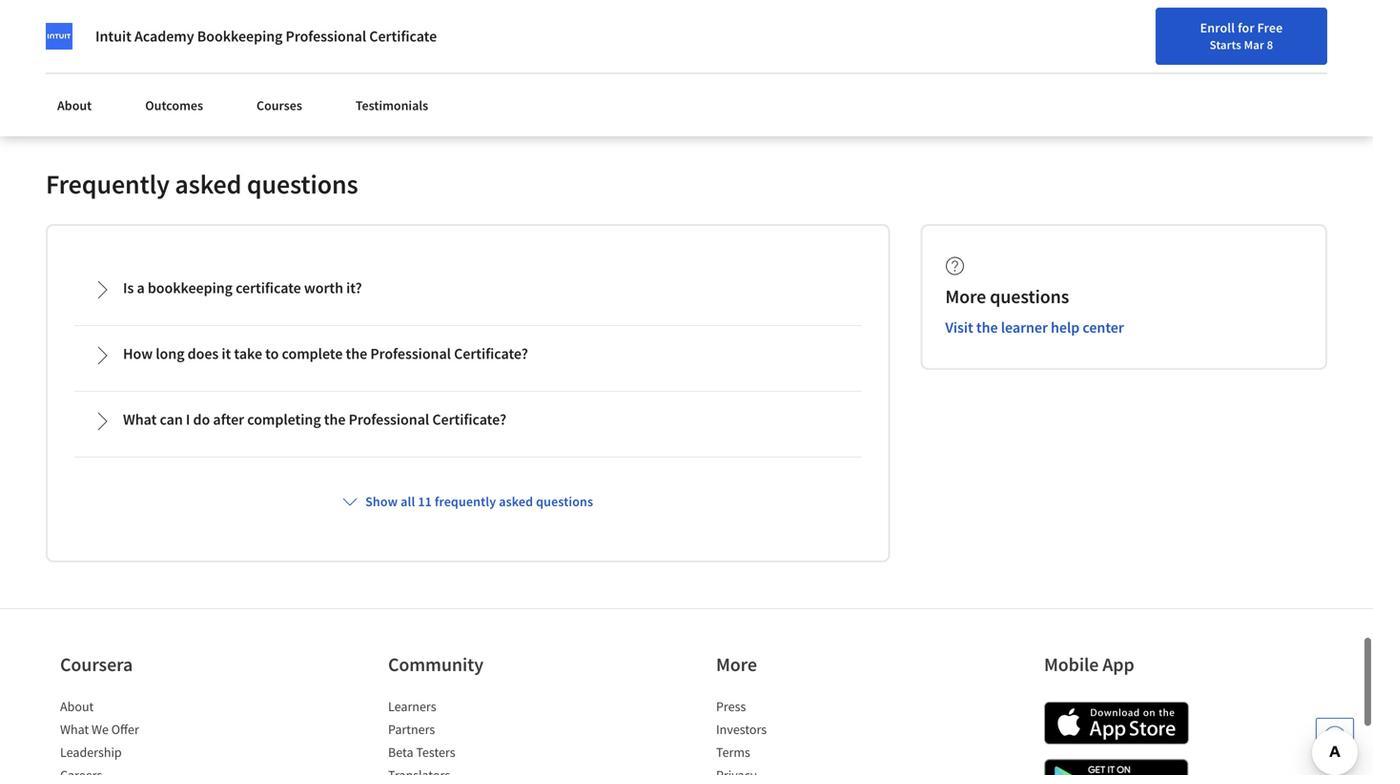 Task type: vqa. For each thing, say whether or not it's contained in the screenshot.


Task type: describe. For each thing, give the bounding box(es) containing it.
show
[[365, 493, 398, 510]]

investors link
[[716, 721, 767, 738]]

what can i do after completing the professional certificate? button
[[77, 395, 859, 447]]

free
[[1258, 19, 1283, 36]]

completing
[[247, 410, 321, 429]]

academy
[[134, 27, 194, 46]]

does
[[188, 345, 219, 364]]

0 vertical spatial professional
[[286, 27, 366, 46]]

is
[[123, 279, 134, 298]]

about link for frequently asked questions
[[46, 86, 103, 125]]

it
[[222, 345, 231, 364]]

press link
[[716, 698, 746, 716]]

intuit
[[95, 27, 131, 46]]

leadership
[[60, 744, 122, 761]]

the inside dropdown button
[[324, 410, 346, 429]]

mar
[[1244, 37, 1265, 52]]

download on the app store image
[[1044, 702, 1189, 745]]

terms
[[716, 744, 750, 761]]

enroll
[[1200, 19, 1235, 36]]

learners partners beta testers
[[388, 698, 456, 761]]

what can i do after completing the professional certificate?
[[123, 410, 507, 429]]

certificate
[[369, 27, 437, 46]]

about link for more
[[60, 698, 94, 716]]

testimonials link
[[344, 86, 440, 125]]

the inside more questions visit the learner help center
[[977, 318, 998, 337]]

get it on google play image
[[1044, 759, 1189, 775]]

enroll for free starts mar 8
[[1200, 19, 1283, 52]]

worth
[[304, 279, 343, 298]]

complete
[[282, 345, 343, 364]]

beta testers link
[[388, 744, 456, 761]]

help
[[1051, 318, 1080, 337]]

more questions visit the learner help center
[[945, 285, 1124, 337]]

list for coursera
[[60, 697, 222, 775]]

frequently asked questions
[[46, 168, 358, 201]]

certificate? inside dropdown button
[[454, 345, 528, 364]]

intuit academy bookkeeping professional certificate
[[95, 27, 437, 46]]

about for about
[[57, 97, 92, 114]]

more for more questions visit the learner help center
[[945, 285, 986, 309]]

it?
[[346, 279, 362, 298]]

is a bookkeeping certificate worth it?
[[123, 279, 362, 298]]

intuit image
[[46, 23, 72, 50]]

courses link
[[245, 86, 314, 125]]

questions inside more questions visit the learner help center
[[990, 285, 1069, 309]]

how long does it take to complete the professional certificate? button
[[77, 329, 859, 381]]

certificate? inside dropdown button
[[432, 410, 507, 429]]

leadership link
[[60, 744, 122, 761]]

a
[[137, 279, 145, 298]]

i
[[186, 410, 190, 429]]

0 horizontal spatial questions
[[247, 168, 358, 201]]

how
[[123, 345, 153, 364]]

all
[[401, 493, 415, 510]]

terms link
[[716, 744, 750, 761]]

questions inside show all 11 frequently asked questions dropdown button
[[536, 493, 593, 510]]

outcomes
[[145, 97, 203, 114]]

learners
[[388, 698, 436, 716]]

show all 11 frequently asked questions
[[365, 493, 593, 510]]

bookkeeping
[[197, 27, 283, 46]]

the inside dropdown button
[[346, 345, 367, 364]]

what we offer link
[[60, 721, 139, 738]]

about for about what we offer leadership
[[60, 698, 94, 716]]

starts
[[1210, 37, 1242, 52]]

partners link
[[388, 721, 435, 738]]

to
[[265, 345, 279, 364]]

list for more
[[716, 697, 878, 775]]



Task type: locate. For each thing, give the bounding box(es) containing it.
1 horizontal spatial more
[[945, 285, 986, 309]]

coursera
[[60, 653, 133, 677]]

professional up show
[[349, 410, 429, 429]]

list item down terms link
[[716, 766, 878, 775]]

list item for coursera
[[60, 766, 222, 775]]

frequently
[[435, 493, 496, 510]]

professional down is a bookkeeping certificate worth it? dropdown button in the top of the page
[[370, 345, 451, 364]]

1 horizontal spatial what
[[123, 410, 157, 429]]

2 horizontal spatial list
[[716, 697, 878, 775]]

collapsed list
[[71, 257, 865, 775]]

0 horizontal spatial what
[[60, 721, 89, 738]]

0 horizontal spatial list item
[[60, 766, 222, 775]]

can
[[160, 410, 183, 429]]

1 vertical spatial asked
[[499, 493, 533, 510]]

about link down intuit image
[[46, 86, 103, 125]]

1 vertical spatial about
[[60, 698, 94, 716]]

about inside "link"
[[57, 97, 92, 114]]

0 horizontal spatial asked
[[175, 168, 242, 201]]

what left can
[[123, 410, 157, 429]]

certificate
[[236, 279, 301, 298]]

list item for more
[[716, 766, 878, 775]]

2 horizontal spatial list item
[[716, 766, 878, 775]]

long
[[156, 345, 185, 364]]

about link
[[46, 86, 103, 125], [60, 698, 94, 716]]

center
[[1083, 318, 1124, 337]]

1 vertical spatial certificate?
[[432, 410, 507, 429]]

list item down testers
[[388, 766, 550, 775]]

2 horizontal spatial questions
[[990, 285, 1069, 309]]

list item down the offer
[[60, 766, 222, 775]]

professional left 'certificate'
[[286, 27, 366, 46]]

show all 11 frequently asked questions button
[[335, 485, 601, 519]]

for
[[1238, 19, 1255, 36]]

list for community
[[388, 697, 550, 775]]

0 vertical spatial what
[[123, 410, 157, 429]]

1 vertical spatial professional
[[370, 345, 451, 364]]

0 vertical spatial more
[[945, 285, 986, 309]]

bookkeeping
[[148, 279, 233, 298]]

1 vertical spatial what
[[60, 721, 89, 738]]

1 list item from the left
[[60, 766, 222, 775]]

what inside dropdown button
[[123, 410, 157, 429]]

what inside about what we offer leadership
[[60, 721, 89, 738]]

8
[[1267, 37, 1274, 52]]

professional inside dropdown button
[[370, 345, 451, 364]]

learners link
[[388, 698, 436, 716]]

what
[[123, 410, 157, 429], [60, 721, 89, 738]]

testimonials
[[356, 97, 428, 114]]

visit the learner help center link
[[945, 318, 1124, 337]]

11
[[418, 493, 432, 510]]

help center image
[[1324, 726, 1347, 749]]

1 horizontal spatial asked
[[499, 493, 533, 510]]

asked down outcomes
[[175, 168, 242, 201]]

outcomes link
[[134, 86, 215, 125]]

0 vertical spatial the
[[977, 318, 998, 337]]

the right completing
[[324, 410, 346, 429]]

about
[[57, 97, 92, 114], [60, 698, 94, 716]]

asked
[[175, 168, 242, 201], [499, 493, 533, 510]]

about down intuit image
[[57, 97, 92, 114]]

list item
[[60, 766, 222, 775], [388, 766, 550, 775], [716, 766, 878, 775]]

0 vertical spatial about link
[[46, 86, 103, 125]]

mobile app
[[1044, 653, 1135, 677]]

list containing learners
[[388, 697, 550, 775]]

coursera image
[[23, 15, 144, 46]]

asked inside dropdown button
[[499, 493, 533, 510]]

frequently
[[46, 168, 170, 201]]

1 vertical spatial about link
[[60, 698, 94, 716]]

about link up what we offer "link" in the left bottom of the page
[[60, 698, 94, 716]]

more
[[945, 285, 986, 309], [716, 653, 757, 677]]

what left we
[[60, 721, 89, 738]]

1 horizontal spatial list
[[388, 697, 550, 775]]

app
[[1103, 653, 1135, 677]]

is a bookkeeping certificate worth it? button
[[77, 263, 859, 315]]

0 vertical spatial certificate?
[[454, 345, 528, 364]]

community
[[388, 653, 484, 677]]

2 list from the left
[[388, 697, 550, 775]]

2 vertical spatial professional
[[349, 410, 429, 429]]

more up visit
[[945, 285, 986, 309]]

1 horizontal spatial list item
[[388, 766, 550, 775]]

1 vertical spatial the
[[346, 345, 367, 364]]

0 horizontal spatial list
[[60, 697, 222, 775]]

we
[[92, 721, 109, 738]]

courses
[[257, 97, 302, 114]]

visit
[[945, 318, 974, 337]]

learner
[[1001, 318, 1048, 337]]

2 vertical spatial the
[[324, 410, 346, 429]]

more for more
[[716, 653, 757, 677]]

testers
[[416, 744, 456, 761]]

list item for community
[[388, 766, 550, 775]]

1 list from the left
[[60, 697, 222, 775]]

certificate?
[[454, 345, 528, 364], [432, 410, 507, 429]]

certificate? down is a bookkeeping certificate worth it? dropdown button in the top of the page
[[454, 345, 528, 364]]

about what we offer leadership
[[60, 698, 139, 761]]

menu item
[[1032, 19, 1154, 81]]

list containing about
[[60, 697, 222, 775]]

1 horizontal spatial questions
[[536, 493, 593, 510]]

more inside more questions visit the learner help center
[[945, 285, 986, 309]]

beta
[[388, 744, 413, 761]]

about up what we offer "link" in the left bottom of the page
[[60, 698, 94, 716]]

0 vertical spatial questions
[[247, 168, 358, 201]]

0 vertical spatial about
[[57, 97, 92, 114]]

investors
[[716, 721, 767, 738]]

how long does it take to complete the professional certificate?
[[123, 345, 528, 364]]

2 list item from the left
[[388, 766, 550, 775]]

mobile
[[1044, 653, 1099, 677]]

list containing press
[[716, 697, 878, 775]]

list
[[60, 697, 222, 775], [388, 697, 550, 775], [716, 697, 878, 775]]

the right complete
[[346, 345, 367, 364]]

press
[[716, 698, 746, 716]]

take
[[234, 345, 262, 364]]

asked right frequently at the bottom left of the page
[[499, 493, 533, 510]]

3 list from the left
[[716, 697, 878, 775]]

certificate? down how long does it take to complete the professional certificate? dropdown button
[[432, 410, 507, 429]]

professional inside dropdown button
[[349, 410, 429, 429]]

after
[[213, 410, 244, 429]]

the right visit
[[977, 318, 998, 337]]

1 vertical spatial more
[[716, 653, 757, 677]]

1 vertical spatial questions
[[990, 285, 1069, 309]]

partners
[[388, 721, 435, 738]]

0 horizontal spatial more
[[716, 653, 757, 677]]

None search field
[[272, 12, 587, 50]]

offer
[[111, 721, 139, 738]]

professional
[[286, 27, 366, 46], [370, 345, 451, 364], [349, 410, 429, 429]]

about inside about what we offer leadership
[[60, 698, 94, 716]]

questions
[[247, 168, 358, 201], [990, 285, 1069, 309], [536, 493, 593, 510]]

2 vertical spatial questions
[[536, 493, 593, 510]]

3 list item from the left
[[716, 766, 878, 775]]

press investors terms
[[716, 698, 767, 761]]

more up press link
[[716, 653, 757, 677]]

do
[[193, 410, 210, 429]]

the
[[977, 318, 998, 337], [346, 345, 367, 364], [324, 410, 346, 429]]

0 vertical spatial asked
[[175, 168, 242, 201]]



